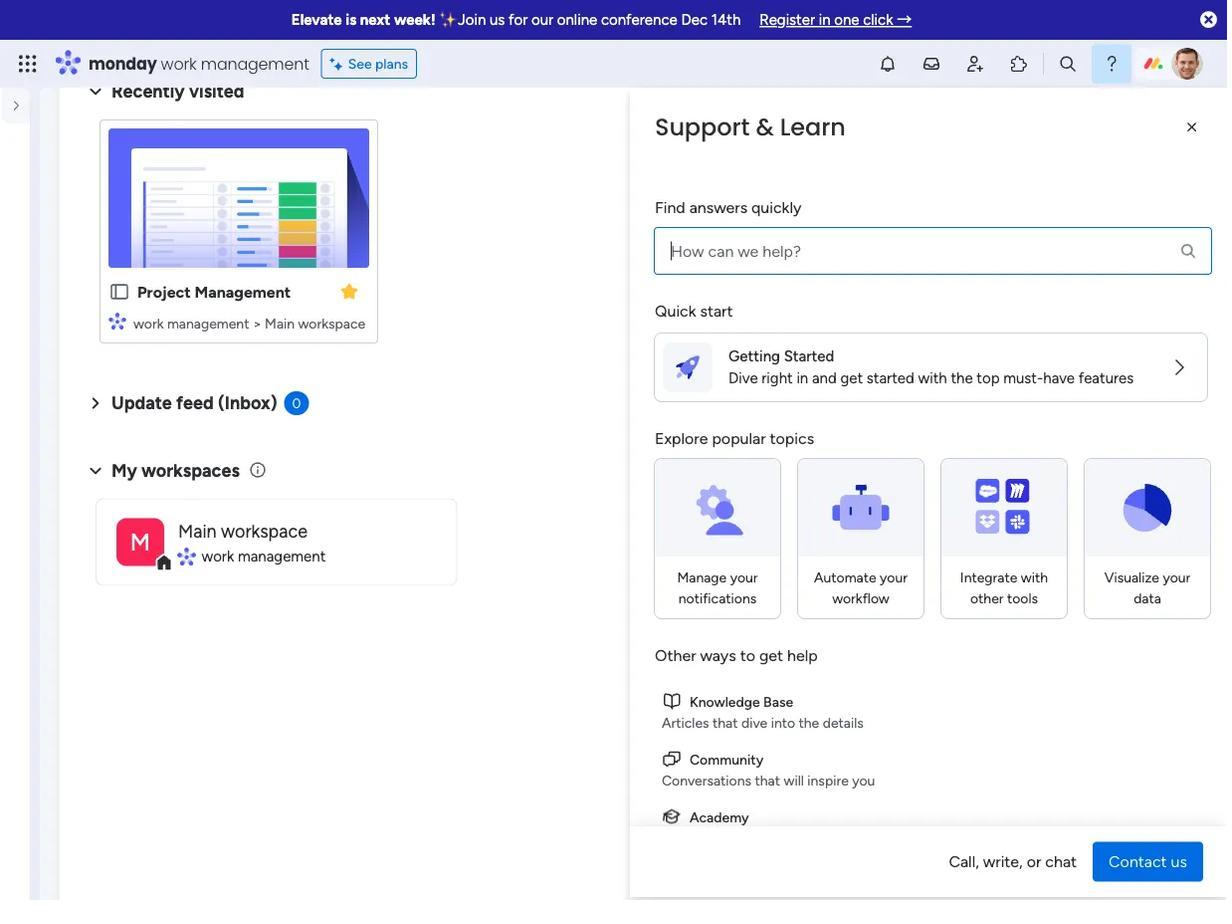 Task type: vqa. For each thing, say whether or not it's contained in the screenshot.
the check circle icon
no



Task type: locate. For each thing, give the bounding box(es) containing it.
your inside 'automate your workflow'
[[880, 569, 908, 586]]

close my workspaces image
[[84, 459, 108, 483]]

conference
[[601, 11, 678, 29]]

1 vertical spatial workspace
[[221, 520, 308, 541]]

>
[[253, 315, 262, 332]]

mobile
[[1020, 229, 1065, 247]]

explore for explore templates
[[984, 571, 1038, 590]]

link container element containing knowledge base
[[662, 691, 1201, 712]]

your inside boost your workflow in minutes with ready-made templates
[[957, 503, 988, 522]]

your right automate
[[880, 569, 908, 586]]

help button
[[1059, 843, 1128, 876]]

2 vertical spatial management
[[238, 547, 326, 565]]

1 vertical spatial main
[[178, 520, 217, 541]]

update feed (inbox)
[[112, 392, 277, 414]]

learn up write,
[[978, 811, 1012, 828]]

2 vertical spatial work
[[202, 547, 234, 565]]

0 horizontal spatial workflow
[[833, 590, 890, 606]]

explore inside explore templates button
[[984, 571, 1038, 590]]

2 link container element from the top
[[662, 749, 1201, 770]]

1 vertical spatial that
[[755, 772, 781, 789]]

management down project management
[[167, 315, 249, 332]]

link container element for articles that dive into the details
[[662, 691, 1201, 712]]

us
[[490, 11, 505, 29], [1172, 853, 1188, 871]]

workflow inside 'automate your workflow'
[[833, 590, 890, 606]]

app
[[1069, 229, 1097, 247]]

the left top
[[951, 369, 974, 387]]

in left the one
[[819, 11, 831, 29]]

open update feed (inbox) image
[[84, 391, 108, 415]]

0 horizontal spatial in
[[797, 369, 809, 387]]

that for articles
[[713, 714, 738, 731]]

0 horizontal spatial that
[[713, 714, 738, 731]]

install our mobile app
[[949, 229, 1097, 247]]

1 vertical spatial link container element
[[662, 749, 1201, 770]]

manage your notifications
[[678, 569, 758, 606]]

1 vertical spatial us
[[1172, 853, 1188, 871]]

0 vertical spatial the
[[951, 369, 974, 387]]

workflow
[[992, 503, 1058, 522], [833, 590, 890, 606]]

main
[[265, 315, 295, 332], [178, 520, 217, 541]]

2 vertical spatial in
[[1062, 503, 1074, 522]]

and
[[813, 369, 837, 387], [1016, 811, 1039, 828]]

1 vertical spatial in
[[797, 369, 809, 387]]

0 horizontal spatial with
[[919, 369, 948, 387]]

1 link container element from the top
[[662, 691, 1201, 712]]

profile
[[1054, 70, 1106, 91]]

your inside manage your notifications
[[731, 569, 758, 586]]

learn right &
[[781, 111, 846, 144]]

templates up explore templates button
[[1001, 527, 1073, 546]]

workspace up work management
[[221, 520, 308, 541]]

get
[[841, 369, 863, 387], [760, 646, 784, 665], [1042, 811, 1063, 828]]

1 horizontal spatial main
[[265, 315, 295, 332]]

explore
[[655, 429, 708, 448], [984, 571, 1038, 590]]

get left started
[[841, 369, 863, 387]]

must-
[[1004, 369, 1044, 387]]

base
[[764, 693, 794, 710]]

join
[[458, 11, 486, 29]]

contact sales element
[[899, 864, 1198, 900]]

header element
[[630, 88, 1228, 299]]

1 vertical spatial the
[[799, 714, 820, 731]]

register
[[760, 11, 816, 29]]

explore popular topics
[[655, 429, 815, 448]]

1 vertical spatial explore
[[984, 571, 1038, 590]]

0 vertical spatial learn
[[781, 111, 846, 144]]

us right contact
[[1172, 853, 1188, 871]]

templates right tools in the bottom right of the page
[[1041, 571, 1113, 590]]

in left minutes
[[1062, 503, 1074, 522]]

work down main workspace
[[202, 547, 234, 565]]

1 vertical spatial work
[[133, 315, 164, 332]]

1 horizontal spatial learn
[[978, 811, 1012, 828]]

your for automate
[[880, 569, 908, 586]]

work up recently visited
[[161, 52, 197, 75]]

our
[[992, 229, 1017, 247]]

workspace down remove from favorites image
[[298, 315, 366, 332]]

1 horizontal spatial and
[[1016, 811, 1039, 828]]

get inside the getting started dive right in and get started with the top must-have features
[[841, 369, 863, 387]]

and down started
[[813, 369, 837, 387]]

with up tools in the bottom right of the page
[[1022, 569, 1049, 586]]

minutes
[[1078, 503, 1136, 522]]

m
[[130, 528, 151, 557]]

see plans
[[348, 55, 408, 72]]

0 horizontal spatial learn
[[781, 111, 846, 144]]

your
[[1013, 70, 1050, 91]]

with inside the integrate with other tools
[[1022, 569, 1049, 586]]

see
[[348, 55, 372, 72]]

1 horizontal spatial that
[[755, 772, 781, 789]]

monday work management
[[89, 52, 309, 75]]

that down knowledge
[[713, 714, 738, 731]]

learn and get support
[[978, 811, 1116, 828]]

link container element up call,
[[662, 807, 1201, 828]]

2 horizontal spatial with
[[1139, 503, 1171, 522]]

data
[[1134, 590, 1162, 606]]

in down started
[[797, 369, 809, 387]]

main right m
[[178, 520, 217, 541]]

1 vertical spatial and
[[1016, 811, 1039, 828]]

0 vertical spatial us
[[490, 11, 505, 29]]

→
[[897, 11, 912, 29]]

automate
[[815, 569, 877, 586]]

to
[[741, 646, 756, 665]]

and up the or at the right of page
[[1016, 811, 1039, 828]]

0 vertical spatial templates
[[1001, 527, 1073, 546]]

top
[[977, 369, 1000, 387]]

conversations that will inspire you
[[662, 772, 876, 789]]

workflow up made
[[992, 503, 1058, 522]]

0 vertical spatial that
[[713, 714, 738, 731]]

and inside the getting started dive right in and get started with the top must-have features
[[813, 369, 837, 387]]

2 vertical spatial with
[[1022, 569, 1049, 586]]

0 horizontal spatial and
[[813, 369, 837, 387]]

in inside boost your workflow in minutes with ready-made templates
[[1062, 503, 1074, 522]]

0 vertical spatial and
[[813, 369, 837, 387]]

list box
[[0, 275, 40, 582]]

0 vertical spatial management
[[201, 52, 309, 75]]

other ways to get help
[[655, 646, 818, 665]]

apps image
[[1010, 54, 1030, 74]]

boost
[[911, 503, 953, 522]]

1 horizontal spatial get
[[841, 369, 863, 387]]

2 horizontal spatial get
[[1042, 811, 1063, 828]]

integrate with other tools
[[961, 569, 1049, 606]]

inbox image
[[922, 54, 942, 74]]

quick
[[655, 301, 697, 320]]

with right minutes
[[1139, 503, 1171, 522]]

1 vertical spatial with
[[1139, 503, 1171, 522]]

contact
[[1109, 853, 1168, 871]]

register in one click → link
[[760, 11, 912, 29]]

knowledge base
[[690, 693, 794, 710]]

have
[[1044, 369, 1075, 387]]

explore templates button
[[911, 560, 1186, 600]]

your up made
[[957, 503, 988, 522]]

templates
[[1001, 527, 1073, 546], [1041, 571, 1113, 590]]

link container element up details
[[662, 691, 1201, 712]]

link container element for conversations that will inspire you
[[662, 749, 1201, 770]]

help center element
[[899, 768, 1198, 848]]

management for work management > main workspace
[[167, 315, 249, 332]]

0 horizontal spatial us
[[490, 11, 505, 29]]

topics
[[770, 429, 815, 448]]

getting
[[729, 347, 781, 365]]

project management
[[137, 282, 291, 301]]

lottie animation element
[[0, 790, 30, 900]]

remove from favorites image
[[340, 281, 359, 301]]

1 horizontal spatial in
[[819, 11, 831, 29]]

popular
[[712, 429, 766, 448]]

management
[[201, 52, 309, 75], [167, 315, 249, 332], [238, 547, 326, 565]]

in
[[819, 11, 831, 29], [797, 369, 809, 387], [1062, 503, 1074, 522]]

with right started
[[919, 369, 948, 387]]

the right into
[[799, 714, 820, 731]]

click
[[864, 11, 894, 29]]

2 vertical spatial link container element
[[662, 807, 1201, 828]]

1 vertical spatial learn
[[978, 811, 1012, 828]]

(inbox)
[[218, 392, 277, 414]]

that left will at bottom
[[755, 772, 781, 789]]

academy
[[690, 809, 750, 826]]

1 vertical spatial templates
[[1041, 571, 1113, 590]]

1 horizontal spatial the
[[951, 369, 974, 387]]

help
[[788, 646, 818, 665]]

templates image image
[[917, 347, 1180, 485]]

0 vertical spatial link container element
[[662, 691, 1201, 712]]

dive
[[729, 369, 758, 387]]

work for work management
[[202, 547, 234, 565]]

integrate with other tools link
[[941, 458, 1069, 619]]

select product image
[[18, 54, 38, 74]]

ways
[[701, 646, 737, 665]]

install
[[949, 229, 988, 247]]

started
[[867, 369, 915, 387]]

your
[[957, 503, 988, 522], [731, 569, 758, 586], [880, 569, 908, 586], [1164, 569, 1191, 586]]

14th
[[712, 11, 741, 29]]

search everything image
[[1059, 54, 1078, 74]]

option
[[0, 278, 30, 282]]

1 horizontal spatial explore
[[984, 571, 1038, 590]]

0 horizontal spatial explore
[[655, 429, 708, 448]]

your inside the "visualize your data"
[[1164, 569, 1191, 586]]

right
[[762, 369, 793, 387]]

1 horizontal spatial us
[[1172, 853, 1188, 871]]

for
[[509, 11, 528, 29]]

learn inside help center element
[[978, 811, 1012, 828]]

0 horizontal spatial the
[[799, 714, 820, 731]]

support & learn
[[655, 111, 846, 144]]

main right >
[[265, 315, 295, 332]]

0 vertical spatial get
[[841, 369, 863, 387]]

get right to
[[760, 646, 784, 665]]

visualize your data
[[1105, 569, 1191, 606]]

get inside help center element
[[1042, 811, 1063, 828]]

articles
[[662, 714, 710, 731]]

0 vertical spatial workflow
[[992, 503, 1058, 522]]

and inside help center element
[[1016, 811, 1039, 828]]

workflow inside boost your workflow in minutes with ready-made templates
[[992, 503, 1058, 522]]

link container element
[[662, 691, 1201, 712], [662, 749, 1201, 770], [662, 807, 1201, 828]]

management up visited
[[201, 52, 309, 75]]

2 horizontal spatial in
[[1062, 503, 1074, 522]]

get left support
[[1042, 811, 1063, 828]]

the
[[951, 369, 974, 387], [799, 714, 820, 731]]

link container element containing community
[[662, 749, 1201, 770]]

us left for
[[490, 11, 505, 29]]

that
[[713, 714, 738, 731], [755, 772, 781, 789]]

0 vertical spatial with
[[919, 369, 948, 387]]

workflow for automate
[[833, 590, 890, 606]]

link container element up academy link
[[662, 749, 1201, 770]]

1 vertical spatial management
[[167, 315, 249, 332]]

2 vertical spatial get
[[1042, 811, 1063, 828]]

community
[[690, 751, 764, 768]]

work down project
[[133, 315, 164, 332]]

your for manage
[[731, 569, 758, 586]]

1 vertical spatial workflow
[[833, 590, 890, 606]]

your up notifications at the right of the page
[[731, 569, 758, 586]]

your right visualize
[[1164, 569, 1191, 586]]

1 vertical spatial get
[[760, 646, 784, 665]]

workflow down automate
[[833, 590, 890, 606]]

other
[[655, 646, 697, 665]]

link container element containing academy
[[662, 807, 1201, 828]]

support
[[1067, 811, 1116, 828]]

0 vertical spatial main
[[265, 315, 295, 332]]

1 horizontal spatial workflow
[[992, 503, 1058, 522]]

dive
[[742, 714, 768, 731]]

0 vertical spatial explore
[[655, 429, 708, 448]]

How can we help? search field
[[654, 227, 1213, 275]]

notifications image
[[878, 54, 898, 74]]

1 horizontal spatial with
[[1022, 569, 1049, 586]]

3 link container element from the top
[[662, 807, 1201, 828]]

management down main workspace
[[238, 547, 326, 565]]



Task type: describe. For each thing, give the bounding box(es) containing it.
contact us
[[1109, 853, 1188, 871]]

lottie animation image
[[0, 790, 30, 900]]

monday
[[89, 52, 157, 75]]

work for work management > main workspace
[[133, 315, 164, 332]]

complete
[[929, 70, 1009, 91]]

0 horizontal spatial main
[[178, 520, 217, 541]]

call, write, or chat
[[949, 853, 1078, 871]]

quickly
[[752, 198, 802, 217]]

next
[[360, 11, 391, 29]]

your for boost
[[957, 503, 988, 522]]

or
[[1027, 853, 1042, 871]]

contact us button
[[1093, 842, 1204, 882]]

getting started logo image
[[676, 356, 700, 379]]

templates inside button
[[1041, 571, 1113, 590]]

online
[[557, 11, 598, 29]]

help image
[[1102, 54, 1122, 74]]

0 vertical spatial workspace
[[298, 315, 366, 332]]

integrate
[[961, 569, 1018, 586]]

my
[[112, 460, 137, 481]]

main workspace
[[178, 520, 308, 541]]

your for visualize
[[1164, 569, 1191, 586]]

automate your workflow link
[[798, 458, 925, 619]]

is
[[346, 11, 357, 29]]

other
[[971, 590, 1004, 606]]

with inside the getting started dive right in and get started with the top must-have features
[[919, 369, 948, 387]]

call,
[[949, 853, 980, 871]]

support
[[655, 111, 750, 144]]

see plans button
[[321, 49, 417, 79]]

feed
[[176, 392, 214, 414]]

0 horizontal spatial get
[[760, 646, 784, 665]]

inspire
[[808, 772, 849, 789]]

&
[[756, 111, 774, 144]]

automate your workflow
[[815, 569, 908, 606]]

workspace image
[[117, 518, 164, 566]]

management for work management
[[238, 547, 326, 565]]

manage your notifications link
[[654, 458, 782, 619]]

plans
[[375, 55, 408, 72]]

chat
[[1046, 853, 1078, 871]]

terry turtle image
[[1172, 48, 1204, 80]]

recently visited
[[112, 81, 244, 102]]

public board image
[[109, 281, 130, 303]]

started
[[784, 347, 835, 365]]

search container element
[[654, 195, 1213, 275]]

with inside boost your workflow in minutes with ready-made templates
[[1139, 503, 1171, 522]]

extra links container element
[[654, 683, 1209, 900]]

us inside contact us 'button'
[[1172, 853, 1188, 871]]

templates inside boost your workflow in minutes with ready-made templates
[[1001, 527, 1073, 546]]

answers
[[690, 198, 748, 217]]

boost your workflow in minutes with ready-made templates
[[911, 503, 1171, 546]]

tools
[[1008, 590, 1039, 606]]

0 vertical spatial in
[[819, 11, 831, 29]]

start
[[701, 301, 733, 320]]

made
[[958, 527, 997, 546]]

0 vertical spatial work
[[161, 52, 197, 75]]

learn inside header element
[[781, 111, 846, 144]]

project
[[137, 282, 191, 301]]

invite members image
[[966, 54, 986, 74]]

close recently visited image
[[84, 80, 108, 104]]

will
[[784, 772, 804, 789]]

into
[[771, 714, 796, 731]]

one
[[835, 11, 860, 29]]

you
[[853, 772, 876, 789]]

the inside the getting started dive right in and get started with the top must-have features
[[951, 369, 974, 387]]

workflow for boost
[[992, 503, 1058, 522]]

explore for explore popular topics
[[655, 429, 708, 448]]

management
[[195, 282, 291, 301]]

that for conversations
[[755, 772, 781, 789]]

0
[[292, 395, 301, 412]]

articles that dive into the details
[[662, 714, 864, 731]]

work management
[[202, 547, 326, 565]]

visualize your data link
[[1084, 458, 1212, 619]]

complete your profile
[[929, 70, 1106, 91]]

notifications
[[679, 590, 757, 606]]

ready-
[[911, 527, 958, 546]]

find
[[655, 198, 686, 217]]

register in one click →
[[760, 11, 912, 29]]

in inside the getting started dive right in and get started with the top must-have features
[[797, 369, 809, 387]]

conversations
[[662, 772, 752, 789]]

✨
[[439, 11, 454, 29]]

write,
[[984, 853, 1023, 871]]

getting started dive right in and get started with the top must-have features
[[729, 347, 1135, 387]]

week!
[[394, 11, 436, 29]]

dec
[[682, 11, 708, 29]]

find answers quickly
[[655, 198, 802, 217]]

our
[[532, 11, 554, 29]]

workspace options image
[[14, 197, 34, 217]]

explore templates
[[984, 571, 1113, 590]]

visited
[[189, 81, 244, 102]]

elevate
[[292, 11, 342, 29]]

knowledge
[[690, 693, 760, 710]]

workspaces
[[141, 460, 240, 481]]

my workspaces
[[112, 460, 240, 481]]

quick start
[[655, 301, 733, 320]]

recently
[[112, 81, 185, 102]]

link container element inside academy link
[[662, 807, 1201, 828]]

features
[[1079, 369, 1135, 387]]



